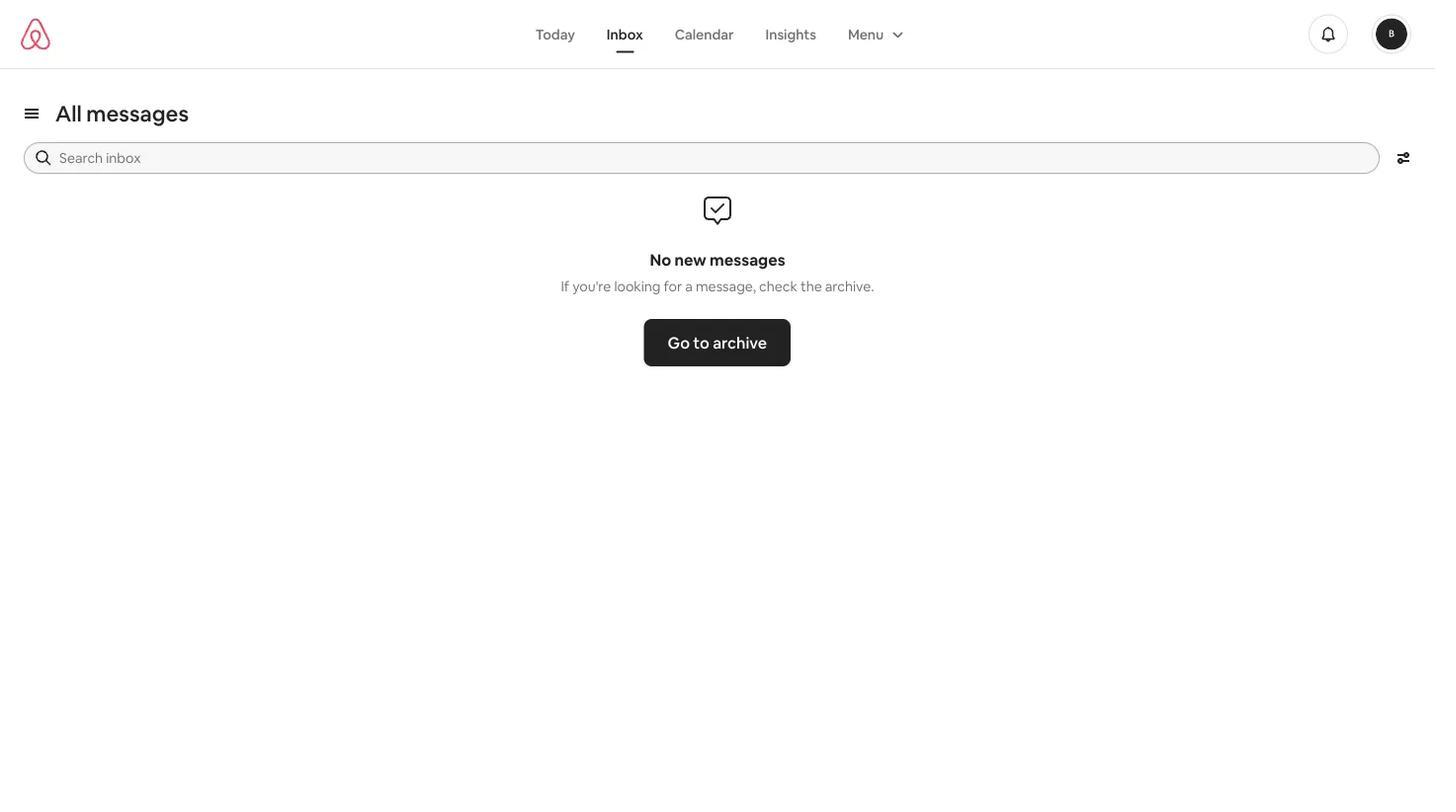 Task type: locate. For each thing, give the bounding box(es) containing it.
1 horizontal spatial messages
[[710, 250, 785, 270]]

today
[[536, 25, 575, 43]]

1 vertical spatial messages
[[710, 250, 785, 270]]

go to archive
[[668, 333, 767, 353]]

go to archive button
[[644, 319, 791, 367]]

messages right all
[[86, 99, 189, 128]]

check
[[759, 278, 798, 296]]

Search text field
[[59, 148, 1366, 168]]

insights
[[766, 25, 816, 43]]

0 horizontal spatial messages
[[86, 99, 189, 128]]

all
[[55, 99, 82, 128]]

all messages
[[55, 99, 189, 128]]

0 vertical spatial messages
[[86, 99, 189, 128]]

messages
[[86, 99, 189, 128], [710, 250, 785, 270]]

inbox link
[[591, 15, 659, 53]]

insights link
[[750, 15, 832, 53]]

messages up message,
[[710, 250, 785, 270]]

archive.
[[825, 278, 874, 296]]

you're
[[573, 278, 611, 296]]

calendar
[[675, 25, 734, 43]]

today link
[[520, 15, 591, 53]]



Task type: describe. For each thing, give the bounding box(es) containing it.
if
[[561, 278, 570, 296]]

main navigation menu image
[[1376, 18, 1408, 50]]

no
[[650, 250, 671, 270]]

menu button
[[832, 15, 916, 53]]

go
[[668, 333, 690, 353]]

a
[[685, 278, 693, 296]]

the
[[801, 278, 822, 296]]

menu
[[848, 25, 884, 43]]

archive
[[713, 333, 767, 353]]

inbox
[[607, 25, 643, 43]]

new
[[675, 250, 707, 270]]

all messages heading
[[55, 99, 189, 128]]

for
[[664, 278, 682, 296]]

calendar link
[[659, 15, 750, 53]]

message,
[[696, 278, 756, 296]]

no new messages if you're looking for a message, check the archive.
[[561, 250, 874, 296]]

looking
[[614, 278, 661, 296]]

messages inside the "no new messages if you're looking for a message, check the archive."
[[710, 250, 785, 270]]

to
[[694, 333, 710, 353]]



Task type: vqa. For each thing, say whether or not it's contained in the screenshot.
month
no



